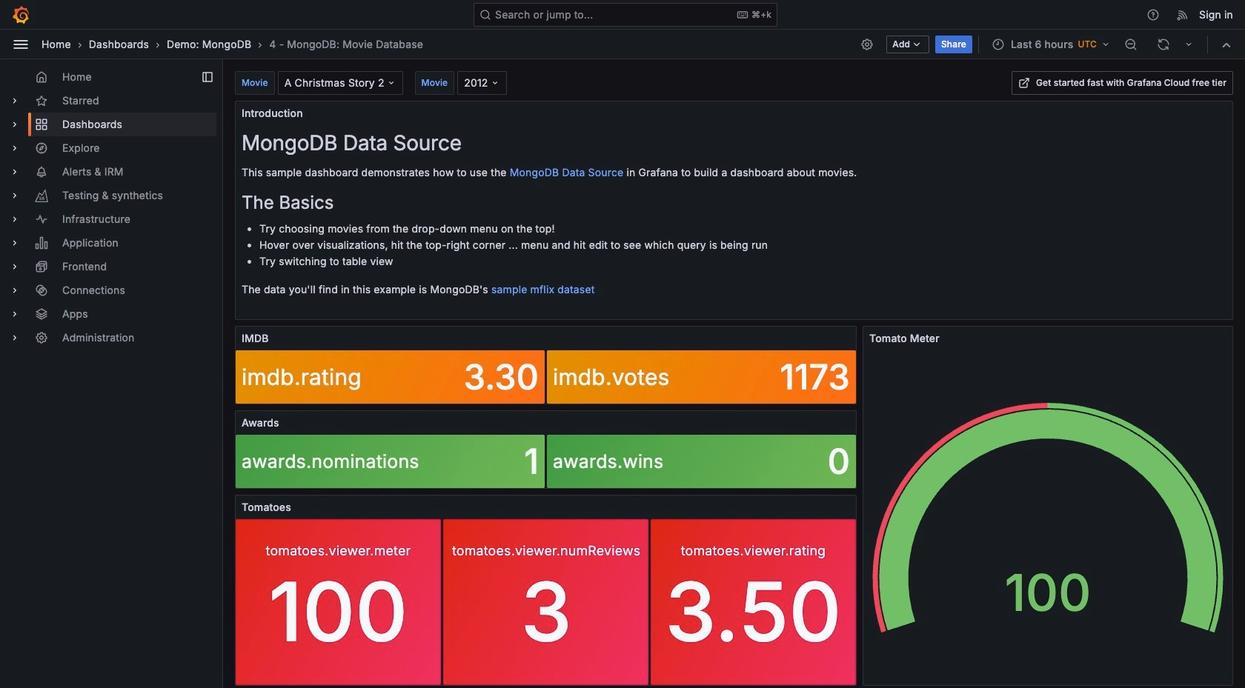 Task type: locate. For each thing, give the bounding box(es) containing it.
expand section administration image
[[9, 332, 21, 344]]

dashboard settings image
[[861, 37, 875, 51]]

grafana image
[[12, 6, 30, 23]]

expand section alerts & irm image
[[9, 166, 21, 178]]

expand section frontend image
[[9, 261, 21, 273]]

expand section infrastructure image
[[9, 214, 21, 225]]

refresh dashboard image
[[1158, 37, 1171, 51]]



Task type: vqa. For each thing, say whether or not it's contained in the screenshot.
20th row from the top of the search results table table
no



Task type: describe. For each thing, give the bounding box(es) containing it.
close menu image
[[12, 35, 30, 53]]

expand section starred image
[[9, 95, 21, 107]]

navigation element
[[0, 59, 222, 362]]

help image
[[1147, 8, 1161, 21]]

expand section dashboards image
[[9, 119, 21, 131]]

news image
[[1177, 8, 1190, 21]]

expand section connections image
[[9, 285, 21, 297]]

expand section application image
[[9, 237, 21, 249]]

expand section explore image
[[9, 142, 21, 154]]

expand section apps image
[[9, 308, 21, 320]]

undock menu image
[[202, 71, 214, 83]]

expand section testing & synthetics image
[[9, 190, 21, 202]]

zoom out time range image
[[1125, 37, 1138, 51]]

auto refresh turned off. choose refresh time interval image
[[1183, 38, 1195, 50]]



